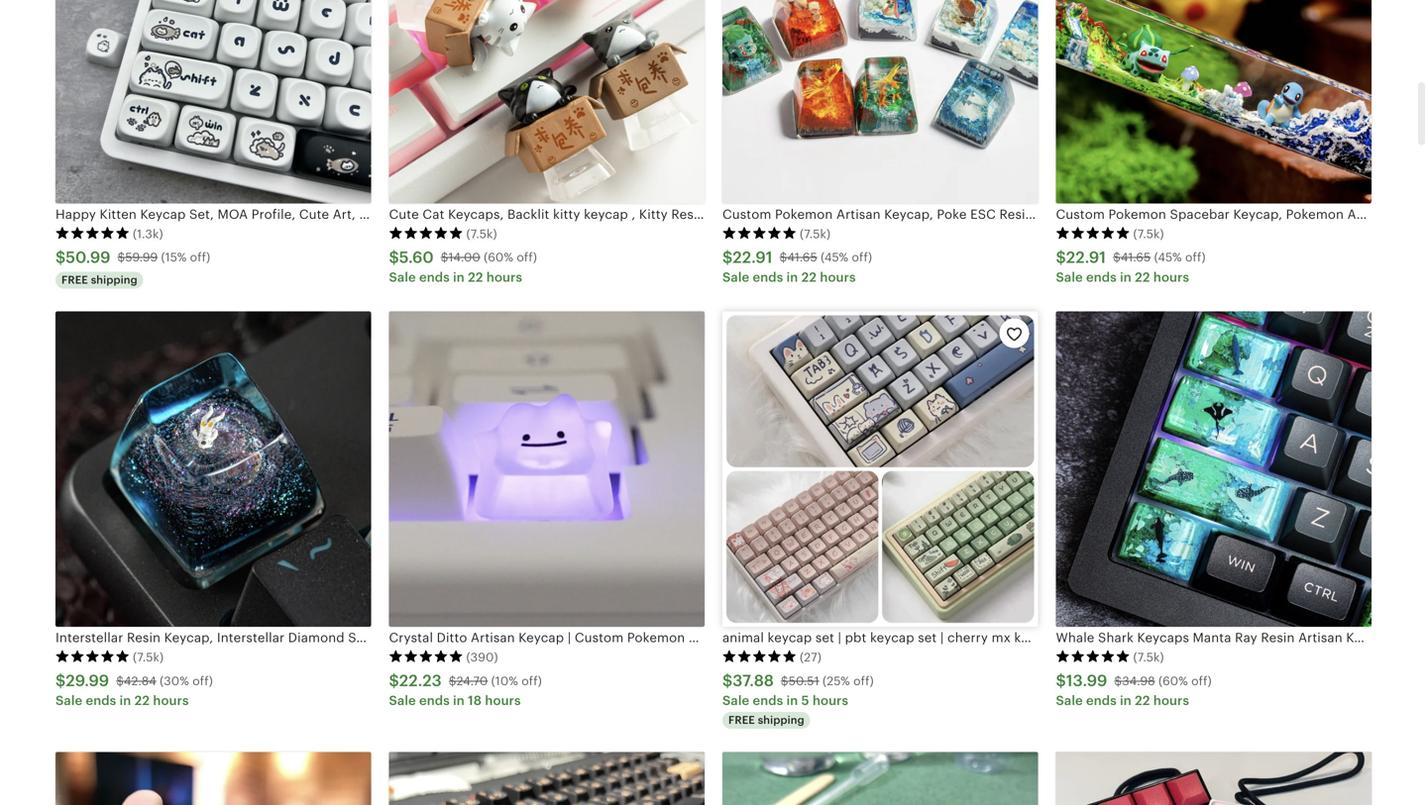 Task type: locate. For each thing, give the bounding box(es) containing it.
sale for custom pokemon artisan keycap, poke esc resin keycap, pokemon spacebar resin handmade keycap, pokemon character custom keycap | gift for dad image at the right top
[[722, 270, 749, 285]]

5 out of 5 stars image for crystal ditto artisan keycap | custom pokemon keycap for rgb keyboard image
[[389, 650, 463, 664]]

5 out of 5 stars image for 'animal keycap set | pbt keycap set | cherry mx keycap | tech accessories | cute keycap | custom keycaps |artisan keycap| mechanical keyboard' image at the right of page
[[722, 650, 797, 664]]

cute
[[299, 207, 329, 222]]

1 horizontal spatial 22.91
[[1066, 249, 1106, 267]]

sale inside $ 13.99 $ 34.98 (60% off) sale ends in 22 hours
[[1056, 694, 1083, 709]]

keycap left for
[[689, 631, 734, 646]]

(60% for 13.99
[[1158, 675, 1188, 688]]

off) inside $ 22.23 $ 24.70 (10% off) sale ends in 18 hours
[[522, 675, 542, 688]]

5 out of 5 stars image for custom pokemon artisan keycap, poke esc resin keycap, pokemon spacebar resin handmade keycap, pokemon character custom keycap | gift for dad image at the right top
[[722, 226, 797, 240]]

off) inside '$ 50.99 $ 59.99 (15% off) free shipping'
[[190, 251, 210, 264]]

5 out of 5 stars image for happy kitten keycap set, moa profile, cute art, pbt, cherry mx stem, dye-sub legends image
[[55, 226, 130, 240]]

hours for "5 out of 5 stars" image related to the whale shark keycaps manta ray resin artisan keycap for esc mechanical keyboard orca whale handmade keycap christmas gift for son image on the right of page
[[1153, 694, 1189, 709]]

2 41.65 from the left
[[1121, 251, 1151, 264]]

ends
[[419, 270, 450, 285], [753, 270, 783, 285], [1086, 270, 1117, 285], [86, 694, 116, 709], [419, 694, 450, 709], [753, 694, 783, 709], [1086, 694, 1117, 709]]

shipping down 50.99
[[91, 274, 137, 287]]

custom mechanical keyboard image
[[389, 752, 705, 806]]

0 horizontal spatial 22.91
[[733, 249, 773, 267]]

(7.5k) for the whale shark keycaps manta ray resin artisan keycap for esc mechanical keyboard orca whale handmade keycap christmas gift for son image on the right of page
[[1133, 651, 1164, 664]]

in for "5 out of 5 stars" image corresponding to interstellar resin keycap, interstellar diamond sa keycap, gravity in interstellar space, galaxy keycap, astronaut resin keycap, gifts idea image
[[120, 694, 131, 709]]

in inside $ 29.99 $ 42.84 (30% off) sale ends in 22 hours
[[120, 694, 131, 709]]

hours inside $ 22.23 $ 24.70 (10% off) sale ends in 18 hours
[[485, 694, 521, 709]]

1 horizontal spatial $ 22.91 $ 41.65 (45% off) sale ends in 22 hours
[[1056, 249, 1206, 285]]

0 vertical spatial free
[[61, 274, 88, 287]]

ditto
[[437, 631, 467, 646]]

for
[[738, 631, 755, 646]]

37.88
[[733, 673, 774, 690]]

(390)
[[466, 651, 498, 664]]

22 for custom pokemon artisan keycap, poke esc resin keycap, pokemon spacebar resin handmade keycap, pokemon character custom keycap | gift for dad image at the right top
[[801, 270, 817, 285]]

sale for the whale shark keycaps manta ray resin artisan keycap for esc mechanical keyboard orca whale handmade keycap christmas gift for son image on the right of page
[[1056, 694, 1083, 709]]

moa
[[217, 207, 248, 222]]

0 horizontal spatial $ 22.91 $ 41.65 (45% off) sale ends in 22 hours
[[722, 249, 872, 285]]

(60% right 14.00
[[484, 251, 513, 264]]

ends inside $ 22.23 $ 24.70 (10% off) sale ends in 18 hours
[[419, 694, 450, 709]]

1 horizontal spatial shipping
[[758, 715, 804, 727]]

22 inside $ 13.99 $ 34.98 (60% off) sale ends in 22 hours
[[1135, 694, 1150, 709]]

custom
[[575, 631, 624, 646]]

art,
[[333, 207, 356, 222]]

keycap up (1.3k)
[[140, 207, 186, 222]]

sale inside $ 29.99 $ 42.84 (30% off) sale ends in 22 hours
[[55, 694, 82, 709]]

custom pokemon spacebar keycap, pokemon artisan keycap, custom pokemon keycaps, anime keycap, cute keycaps, unique gift for him image
[[1056, 0, 1372, 204]]

mx
[[435, 207, 455, 222]]

(7.5k) for custom pokemon spacebar keycap, pokemon artisan keycap, custom pokemon keycaps, anime keycap, cute keycaps, unique gift for him image
[[1133, 227, 1164, 241]]

0 horizontal spatial 41.65
[[787, 251, 817, 264]]

24.70
[[456, 675, 488, 688]]

34.98
[[1122, 675, 1155, 688]]

22
[[468, 270, 483, 285], [801, 270, 817, 285], [1135, 270, 1150, 285], [134, 694, 150, 709], [1135, 694, 1150, 709]]

in inside $ 13.99 $ 34.98 (60% off) sale ends in 22 hours
[[1120, 694, 1132, 709]]

hours for "5 out of 5 stars" image for custom pokemon spacebar keycap, pokemon artisan keycap, custom pokemon keycaps, anime keycap, cute keycaps, unique gift for him image
[[1153, 270, 1189, 285]]

1 horizontal spatial 41.65
[[1121, 251, 1151, 264]]

1 22.91 from the left
[[733, 249, 773, 267]]

crystal ditto artisan keycap | custom pokemon keycap for rgb keyboard
[[389, 631, 848, 646]]

2 horizontal spatial keycap
[[689, 631, 734, 646]]

ends inside $ 13.99 $ 34.98 (60% off) sale ends in 22 hours
[[1086, 694, 1117, 709]]

0 vertical spatial shipping
[[91, 274, 137, 287]]

(45%
[[821, 251, 849, 264], [1154, 251, 1182, 264]]

free down '37.88' at the bottom right of the page
[[728, 715, 755, 727]]

in
[[453, 270, 465, 285], [786, 270, 798, 285], [1120, 270, 1132, 285], [120, 694, 131, 709], [453, 694, 465, 709], [786, 694, 798, 709], [1120, 694, 1132, 709]]

custom pokemon artisan keycap, poke esc resin keycap, pokemon spacebar resin handmade keycap, pokemon character custom keycap | gift for dad image
[[722, 0, 1038, 204]]

free
[[61, 274, 88, 287], [728, 715, 755, 727]]

$ 37.88 $ 50.51 (25% off) sale ends in 5 hours free shipping
[[722, 673, 874, 727]]

$ 29.99 $ 42.84 (30% off) sale ends in 22 hours
[[55, 673, 213, 709]]

41.65 for "5 out of 5 stars" image for custom pokemon spacebar keycap, pokemon artisan keycap, custom pokemon keycaps, anime keycap, cute keycaps, unique gift for him image
[[1121, 251, 1151, 264]]

hours for "5 out of 5 stars" image associated with crystal ditto artisan keycap | custom pokemon keycap for rgb keyboard image
[[485, 694, 521, 709]]

animal keycap set | pbt keycap set | cherry mx keycap | tech accessories | cute keycap | custom keycaps |artisan keycap| mechanical keyboard image
[[722, 312, 1038, 628]]

1 vertical spatial shipping
[[758, 715, 804, 727]]

hours for cute cat keycaps, backlit kitty keycap , kitty resin artisan keycap for mechanical keyboard, kitten in box keycap, cute kitty keycap, gifts image "5 out of 5 stars" image
[[486, 270, 522, 285]]

1 horizontal spatial (60%
[[1158, 675, 1188, 688]]

keycap
[[140, 207, 186, 222], [519, 631, 564, 646], [689, 631, 734, 646]]

1 vertical spatial (60%
[[1158, 675, 1188, 688]]

50.99
[[66, 249, 111, 267]]

13.99
[[1066, 673, 1107, 690]]

ends for crystal ditto artisan keycap | custom pokemon keycap for rgb keyboard image
[[419, 694, 450, 709]]

(10%
[[491, 675, 518, 688]]

crystal
[[389, 631, 433, 646]]

41.65 for custom pokemon artisan keycap, poke esc resin keycap, pokemon spacebar resin handmade keycap, pokemon character custom keycap | gift for dad image at the right top "5 out of 5 stars" image
[[787, 251, 817, 264]]

0 horizontal spatial (60%
[[484, 251, 513, 264]]

in for "5 out of 5 stars" image for custom pokemon spacebar keycap, pokemon artisan keycap, custom pokemon keycaps, anime keycap, cute keycaps, unique gift for him image
[[1120, 270, 1132, 285]]

(45% for custom pokemon spacebar keycap, pokemon artisan keycap, custom pokemon keycaps, anime keycap, cute keycaps, unique gift for him image
[[1154, 251, 1182, 264]]

0 horizontal spatial free
[[61, 274, 88, 287]]

kitten
[[100, 207, 137, 222]]

22.91
[[733, 249, 773, 267], [1066, 249, 1106, 267]]

0 vertical spatial (60%
[[484, 251, 513, 264]]

sale inside $ 5.60 $ 14.00 (60% off) sale ends in 22 hours
[[389, 270, 416, 285]]

ends inside $ 5.60 $ 14.00 (60% off) sale ends in 22 hours
[[419, 270, 450, 285]]

0 horizontal spatial shipping
[[91, 274, 137, 287]]

(7.5k)
[[466, 227, 497, 241], [800, 227, 831, 241], [1133, 227, 1164, 241], [133, 651, 164, 664], [1133, 651, 1164, 664]]

hours inside $ 29.99 $ 42.84 (30% off) sale ends in 22 hours
[[153, 694, 189, 709]]

1 (45% from the left
[[821, 251, 849, 264]]

5
[[801, 694, 809, 709]]

shipping down 5
[[758, 715, 804, 727]]

18
[[468, 694, 482, 709]]

(30%
[[160, 675, 189, 688]]

$
[[55, 249, 66, 267], [389, 249, 399, 267], [722, 249, 733, 267], [1056, 249, 1066, 267], [117, 251, 125, 264], [441, 251, 448, 264], [780, 251, 787, 264], [1113, 251, 1121, 264], [55, 673, 66, 690], [389, 673, 399, 690], [722, 673, 733, 690], [1056, 673, 1066, 690], [116, 675, 124, 688], [449, 675, 456, 688], [781, 675, 789, 688], [1114, 675, 1122, 688]]

5 out of 5 stars image
[[55, 226, 130, 240], [389, 226, 463, 240], [722, 226, 797, 240], [1056, 226, 1130, 240], [55, 650, 130, 664], [389, 650, 463, 664], [722, 650, 797, 664], [1056, 650, 1130, 664]]

2 (45% from the left
[[1154, 251, 1182, 264]]

shipping inside the $ 37.88 $ 50.51 (25% off) sale ends in 5 hours free shipping
[[758, 715, 804, 727]]

hours inside $ 5.60 $ 14.00 (60% off) sale ends in 22 hours
[[486, 270, 522, 285]]

1 41.65 from the left
[[787, 251, 817, 264]]

hours inside the $ 37.88 $ 50.51 (25% off) sale ends in 5 hours free shipping
[[813, 694, 848, 709]]

50.51
[[789, 675, 819, 688]]

59.99
[[125, 251, 158, 264]]

off) for "5 out of 5 stars" image for custom pokemon spacebar keycap, pokemon artisan keycap, custom pokemon keycaps, anime keycap, cute keycaps, unique gift for him image
[[1185, 251, 1206, 264]]

(60%
[[484, 251, 513, 264], [1158, 675, 1188, 688]]

1 vertical spatial free
[[728, 715, 755, 727]]

1 horizontal spatial free
[[728, 715, 755, 727]]

(7.5k) for custom pokemon artisan keycap, poke esc resin keycap, pokemon spacebar resin handmade keycap, pokemon character custom keycap | gift for dad image at the right top
[[800, 227, 831, 241]]

interstellar resin keycap, interstellar diamond sa keycap, gravity in interstellar space, galaxy keycap, astronaut resin keycap, gifts idea image
[[55, 312, 371, 628]]

1 horizontal spatial (45%
[[1154, 251, 1182, 264]]

(60% for 5.60
[[484, 251, 513, 264]]

1 $ 22.91 $ 41.65 (45% off) sale ends in 22 hours from the left
[[722, 249, 872, 285]]

hours inside $ 13.99 $ 34.98 (60% off) sale ends in 22 hours
[[1153, 694, 1189, 709]]

sale
[[389, 270, 416, 285], [722, 270, 749, 285], [1056, 270, 1083, 285], [55, 694, 82, 709], [389, 694, 416, 709], [722, 694, 749, 709], [1056, 694, 1083, 709]]

14.00
[[448, 251, 480, 264]]

off) inside $ 29.99 $ 42.84 (30% off) sale ends in 22 hours
[[193, 675, 213, 688]]

sale inside $ 22.23 $ 24.70 (10% off) sale ends in 18 hours
[[389, 694, 416, 709]]

(60% inside $ 5.60 $ 14.00 (60% off) sale ends in 22 hours
[[484, 251, 513, 264]]

(60% right the 34.98
[[1158, 675, 1188, 688]]

free inside '$ 50.99 $ 59.99 (15% off) free shipping'
[[61, 274, 88, 287]]

in inside $ 22.23 $ 24.70 (10% off) sale ends in 18 hours
[[453, 694, 465, 709]]

off)
[[190, 251, 210, 264], [517, 251, 537, 264], [852, 251, 872, 264], [1185, 251, 1206, 264], [193, 675, 213, 688], [522, 675, 542, 688], [853, 675, 874, 688], [1191, 675, 1212, 688]]

2 22.91 from the left
[[1066, 249, 1106, 267]]

5 out of 5 stars image for cute cat keycaps, backlit kitty keycap , kitty resin artisan keycap for mechanical keyboard, kitten in box keycap, cute kitty keycap, gifts image
[[389, 226, 463, 240]]

41.65
[[787, 251, 817, 264], [1121, 251, 1151, 264]]

off) inside $ 5.60 $ 14.00 (60% off) sale ends in 22 hours
[[517, 251, 537, 264]]

ends inside $ 29.99 $ 42.84 (30% off) sale ends in 22 hours
[[86, 694, 116, 709]]

5 out of 5 stars image for the whale shark keycaps manta ray resin artisan keycap for esc mechanical keyboard orca whale handmade keycap christmas gift for son image on the right of page
[[1056, 650, 1130, 664]]

sale inside the $ 37.88 $ 50.51 (25% off) sale ends in 5 hours free shipping
[[722, 694, 749, 709]]

shipping
[[91, 274, 137, 287], [758, 715, 804, 727]]

(45% for custom pokemon artisan keycap, poke esc resin keycap, pokemon spacebar resin handmade keycap, pokemon character custom keycap | gift for dad image at the right top
[[821, 251, 849, 264]]

0 horizontal spatial (45%
[[821, 251, 849, 264]]

1 horizontal spatial keycap
[[519, 631, 564, 646]]

22 inside $ 29.99 $ 42.84 (30% off) sale ends in 22 hours
[[134, 694, 150, 709]]

22.91 for custom pokemon artisan keycap, poke esc resin keycap, pokemon spacebar resin handmade keycap, pokemon character custom keycap | gift for dad image at the right top
[[733, 249, 773, 267]]

off) inside $ 13.99 $ 34.98 (60% off) sale ends in 22 hours
[[1191, 675, 1212, 688]]

5 out of 5 stars image for custom pokemon spacebar keycap, pokemon artisan keycap, custom pokemon keycaps, anime keycap, cute keycaps, unique gift for him image
[[1056, 226, 1130, 240]]

hours for "5 out of 5 stars" image corresponding to interstellar resin keycap, interstellar diamond sa keycap, gravity in interstellar space, galaxy keycap, astronaut resin keycap, gifts idea image
[[153, 694, 189, 709]]

hours
[[486, 270, 522, 285], [820, 270, 856, 285], [1153, 270, 1189, 285], [153, 694, 189, 709], [485, 694, 521, 709], [813, 694, 848, 709], [1153, 694, 1189, 709]]

free down 50.99
[[61, 274, 88, 287]]

hours for custom pokemon artisan keycap, poke esc resin keycap, pokemon spacebar resin handmade keycap, pokemon character custom keycap | gift for dad image at the right top "5 out of 5 stars" image
[[820, 270, 856, 285]]

in inside $ 5.60 $ 14.00 (60% off) sale ends in 22 hours
[[453, 270, 465, 285]]

2 $ 22.91 $ 41.65 (45% off) sale ends in 22 hours from the left
[[1056, 249, 1206, 285]]

capybara keycap, cute animal inspired gaming keyboard cap, orange rabbit duck capybara keycaps, custom handmade artisan cherry mx keycap image
[[55, 752, 371, 806]]

(60% inside $ 13.99 $ 34.98 (60% off) sale ends in 22 hours
[[1158, 675, 1188, 688]]

|
[[568, 631, 571, 646]]

$ 22.91 $ 41.65 (45% off) sale ends in 22 hours
[[722, 249, 872, 285], [1056, 249, 1206, 285]]

keycap left |
[[519, 631, 564, 646]]

22 inside $ 5.60 $ 14.00 (60% off) sale ends in 22 hours
[[468, 270, 483, 285]]



Task type: describe. For each thing, give the bounding box(es) containing it.
(27)
[[800, 651, 822, 664]]

0 horizontal spatial keycap
[[140, 207, 186, 222]]

sale for custom pokemon spacebar keycap, pokemon artisan keycap, custom pokemon keycaps, anime keycap, cute keycaps, unique gift for him image
[[1056, 270, 1083, 285]]

sub
[[527, 207, 551, 222]]

in for "5 out of 5 stars" image related to the whale shark keycaps manta ray resin artisan keycap for esc mechanical keyboard orca whale handmade keycap christmas gift for son image on the right of page
[[1120, 694, 1132, 709]]

artisan
[[471, 631, 515, 646]]

free inside the $ 37.88 $ 50.51 (25% off) sale ends in 5 hours free shipping
[[728, 715, 755, 727]]

cherry
[[388, 207, 431, 222]]

ends for interstellar resin keycap, interstellar diamond sa keycap, gravity in interstellar space, galaxy keycap, astronaut resin keycap, gifts idea image
[[86, 694, 116, 709]]

ends for cute cat keycaps, backlit kitty keycap , kitty resin artisan keycap for mechanical keyboard, kitten in box keycap, cute kitty keycap, gifts image
[[419, 270, 450, 285]]

5 out of 5 stars image for interstellar resin keycap, interstellar diamond sa keycap, gravity in interstellar space, galaxy keycap, astronaut resin keycap, gifts idea image
[[55, 650, 130, 664]]

22.91 for custom pokemon spacebar keycap, pokemon artisan keycap, custom pokemon keycaps, anime keycap, cute keycaps, unique gift for him image
[[1066, 249, 1106, 267]]

keycap mold, glossy touch custom epoxy resin casting mold for mechanical keyboard, artisan keycaps mold | 1u (esc-size), 2-part mold image
[[722, 752, 1038, 806]]

off) for cute cat keycaps, backlit kitty keycap , kitty resin artisan keycap for mechanical keyboard, kitten in box keycap, cute kitty keycap, gifts image "5 out of 5 stars" image
[[517, 251, 537, 264]]

dye-
[[498, 207, 527, 222]]

stem,
[[458, 207, 495, 222]]

in inside the $ 37.88 $ 50.51 (25% off) sale ends in 5 hours free shipping
[[786, 694, 798, 709]]

$ 22.91 $ 41.65 (45% off) sale ends in 22 hours for "5 out of 5 stars" image for custom pokemon spacebar keycap, pokemon artisan keycap, custom pokemon keycaps, anime keycap, cute keycaps, unique gift for him image
[[1056, 249, 1206, 285]]

42.84
[[124, 675, 156, 688]]

in for cute cat keycaps, backlit kitty keycap , kitty resin artisan keycap for mechanical keyboard, kitten in box keycap, cute kitty keycap, gifts image "5 out of 5 stars" image
[[453, 270, 465, 285]]

rgb
[[759, 631, 786, 646]]

pbt,
[[359, 207, 385, 222]]

off) for "5 out of 5 stars" image associated with crystal ditto artisan keycap | custom pokemon keycap for rgb keyboard image
[[522, 675, 542, 688]]

profile,
[[252, 207, 296, 222]]

in for "5 out of 5 stars" image associated with crystal ditto artisan keycap | custom pokemon keycap for rgb keyboard image
[[453, 694, 465, 709]]

crystal ditto artisan keycap | custom pokemon keycap for rgb keyboard image
[[389, 312, 705, 628]]

4 key mechanical keyboard fidget toy image
[[1056, 752, 1372, 806]]

(7.5k) for cute cat keycaps, backlit kitty keycap , kitty resin artisan keycap for mechanical keyboard, kitten in box keycap, cute kitty keycap, gifts image
[[466, 227, 497, 241]]

happy kitten keycap set, moa profile, cute art, pbt, cherry mx stem, dye-sub legends image
[[55, 0, 371, 204]]

pokemon
[[627, 631, 685, 646]]

29.99
[[66, 673, 109, 690]]

shipping inside '$ 50.99 $ 59.99 (15% off) free shipping'
[[91, 274, 137, 287]]

off) inside the $ 37.88 $ 50.51 (25% off) sale ends in 5 hours free shipping
[[853, 675, 874, 688]]

$ 13.99 $ 34.98 (60% off) sale ends in 22 hours
[[1056, 673, 1212, 709]]

ends for custom pokemon spacebar keycap, pokemon artisan keycap, custom pokemon keycaps, anime keycap, cute keycaps, unique gift for him image
[[1086, 270, 1117, 285]]

sale for cute cat keycaps, backlit kitty keycap , kitty resin artisan keycap for mechanical keyboard, kitten in box keycap, cute kitty keycap, gifts image
[[389, 270, 416, 285]]

happy
[[55, 207, 96, 222]]

set,
[[189, 207, 214, 222]]

22 for the whale shark keycaps manta ray resin artisan keycap for esc mechanical keyboard orca whale handmade keycap christmas gift for son image on the right of page
[[1135, 694, 1150, 709]]

22 for interstellar resin keycap, interstellar diamond sa keycap, gravity in interstellar space, galaxy keycap, astronaut resin keycap, gifts idea image
[[134, 694, 150, 709]]

ends for custom pokemon artisan keycap, poke esc resin keycap, pokemon spacebar resin handmade keycap, pokemon character custom keycap | gift for dad image at the right top
[[753, 270, 783, 285]]

$ 50.99 $ 59.99 (15% off) free shipping
[[55, 249, 210, 287]]

5.60
[[399, 249, 434, 267]]

sale for interstellar resin keycap, interstellar diamond sa keycap, gravity in interstellar space, galaxy keycap, astronaut resin keycap, gifts idea image
[[55, 694, 82, 709]]

22 for cute cat keycaps, backlit kitty keycap , kitty resin artisan keycap for mechanical keyboard, kitten in box keycap, cute kitty keycap, gifts image
[[468, 270, 483, 285]]

22 for custom pokemon spacebar keycap, pokemon artisan keycap, custom pokemon keycaps, anime keycap, cute keycaps, unique gift for him image
[[1135, 270, 1150, 285]]

$ 22.91 $ 41.65 (45% off) sale ends in 22 hours for custom pokemon artisan keycap, poke esc resin keycap, pokemon spacebar resin handmade keycap, pokemon character custom keycap | gift for dad image at the right top "5 out of 5 stars" image
[[722, 249, 872, 285]]

in for custom pokemon artisan keycap, poke esc resin keycap, pokemon spacebar resin handmade keycap, pokemon character custom keycap | gift for dad image at the right top "5 out of 5 stars" image
[[786, 270, 798, 285]]

off) for "5 out of 5 stars" image corresponding to interstellar resin keycap, interstellar diamond sa keycap, gravity in interstellar space, galaxy keycap, astronaut resin keycap, gifts idea image
[[193, 675, 213, 688]]

off) for "5 out of 5 stars" image related to the whale shark keycaps manta ray resin artisan keycap for esc mechanical keyboard orca whale handmade keycap christmas gift for son image on the right of page
[[1191, 675, 1212, 688]]

(7.5k) for interstellar resin keycap, interstellar diamond sa keycap, gravity in interstellar space, galaxy keycap, astronaut resin keycap, gifts idea image
[[133, 651, 164, 664]]

$ 5.60 $ 14.00 (60% off) sale ends in 22 hours
[[389, 249, 537, 285]]

(25%
[[823, 675, 850, 688]]

(15%
[[161, 251, 187, 264]]

keyboard
[[789, 631, 848, 646]]

(1.3k)
[[133, 227, 163, 241]]

off) for happy kitten keycap set, moa profile, cute art, pbt, cherry mx stem, dye-sub legends image's "5 out of 5 stars" image
[[190, 251, 210, 264]]

whale shark keycaps manta ray resin artisan keycap for esc mechanical keyboard orca whale handmade keycap christmas gift for son image
[[1056, 312, 1372, 628]]

ends inside the $ 37.88 $ 50.51 (25% off) sale ends in 5 hours free shipping
[[753, 694, 783, 709]]

off) for custom pokemon artisan keycap, poke esc resin keycap, pokemon spacebar resin handmade keycap, pokemon character custom keycap | gift for dad image at the right top "5 out of 5 stars" image
[[852, 251, 872, 264]]

$ 22.23 $ 24.70 (10% off) sale ends in 18 hours
[[389, 673, 542, 709]]

legends
[[555, 207, 608, 222]]

cute cat keycaps, backlit kitty keycap , kitty resin artisan keycap for mechanical keyboard, kitten in box keycap, cute kitty keycap, gifts image
[[389, 0, 705, 204]]

22.23
[[399, 673, 442, 690]]

ends for the whale shark keycaps manta ray resin artisan keycap for esc mechanical keyboard orca whale handmade keycap christmas gift for son image on the right of page
[[1086, 694, 1117, 709]]

sale for crystal ditto artisan keycap | custom pokemon keycap for rgb keyboard image
[[389, 694, 416, 709]]

happy kitten keycap set, moa profile, cute art, pbt, cherry mx stem, dye-sub legends
[[55, 207, 608, 222]]



Task type: vqa. For each thing, say whether or not it's contained in the screenshot.
Registry link
no



